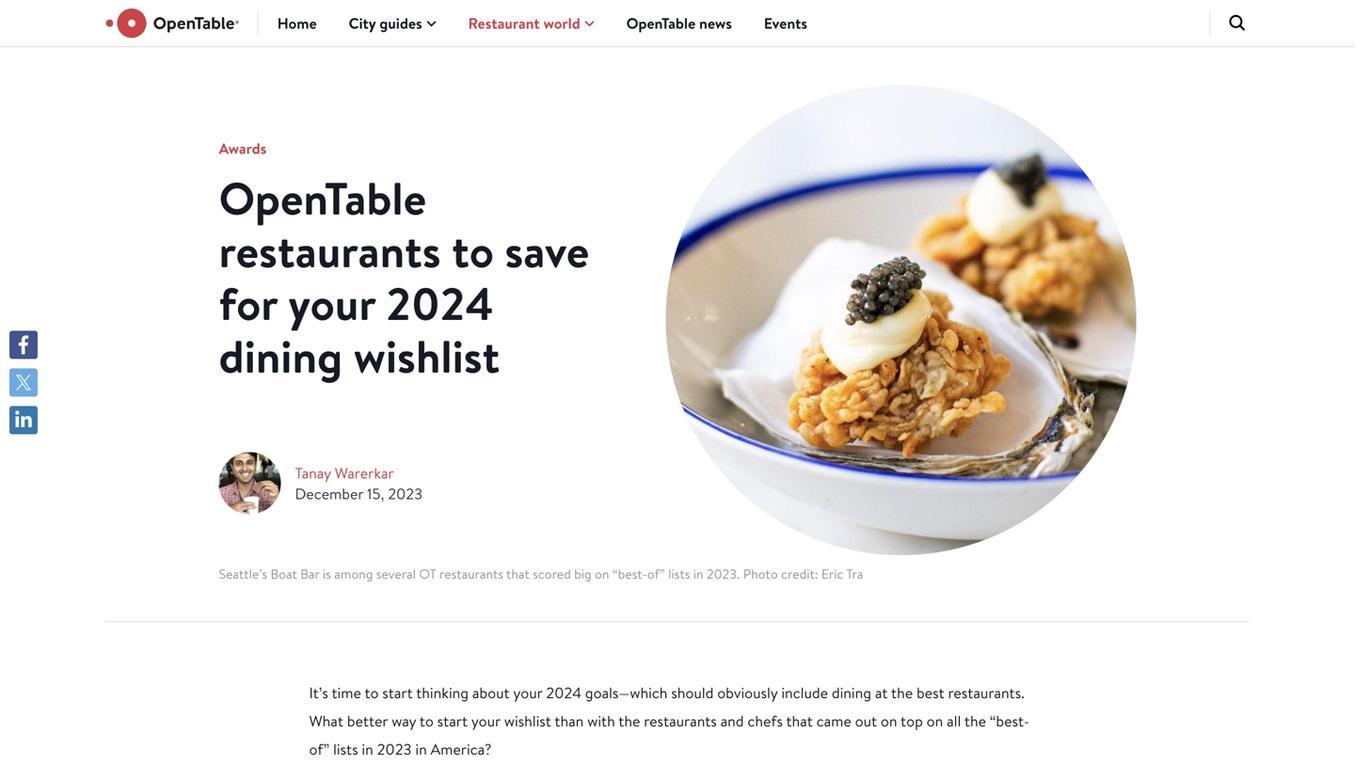 Task type: vqa. For each thing, say whether or not it's contained in the screenshot.
several
yes



Task type: describe. For each thing, give the bounding box(es) containing it.
world
[[543, 13, 580, 33]]

your for dining
[[288, 273, 375, 335]]

eric
[[821, 565, 844, 582]]

what
[[309, 711, 343, 731]]

tanay
[[295, 463, 331, 483]]

2023 inside tanay warerkar december 15, 2023
[[388, 484, 423, 503]]

restaurant
[[468, 13, 540, 33]]

thinking
[[416, 683, 469, 702]]

for
[[219, 273, 277, 335]]

2023.
[[707, 565, 740, 582]]

seattle's
[[219, 565, 267, 582]]

0 horizontal spatial that
[[506, 565, 530, 582]]

at
[[875, 683, 888, 702]]

came
[[816, 711, 851, 731]]

city guides
[[349, 13, 422, 33]]

that inside it's time to start thinking about your 2024 goals—which should obviously include dining at the best restaurants. what better way to start your wishlist than with the restaurants and chefs that came out on top on all the "best- of" lists in 2023 in america?
[[786, 711, 813, 731]]

opentable news link
[[626, 9, 732, 38]]

out
[[855, 711, 877, 731]]

1 horizontal spatial in
[[415, 739, 427, 759]]

obviously
[[717, 683, 778, 702]]

awards
[[219, 138, 267, 159]]

wishlist inside awards opentable restaurants to save for your 2024 dining wishlist
[[353, 326, 500, 387]]

should
[[671, 683, 714, 702]]

all
[[947, 711, 961, 731]]

"best- inside it's time to start thinking about your 2024 goals—which should obviously include dining at the best restaurants. what better way to start your wishlist than with the restaurants and chefs that came out on top on all the "best- of" lists in 2023 in america?
[[990, 711, 1029, 731]]

warerkar
[[335, 463, 394, 483]]

restaurants inside awards opentable restaurants to save for your 2024 dining wishlist
[[219, 220, 441, 282]]

2 vertical spatial your
[[471, 711, 500, 731]]

of" inside it's time to start thinking about your 2024 goals—which should obviously include dining at the best restaurants. what better way to start your wishlist than with the restaurants and chefs that came out on top on all the "best- of" lists in 2023 in america?
[[309, 739, 330, 759]]

home
[[277, 13, 317, 33]]

ot
[[419, 565, 436, 582]]

credit:
[[781, 565, 818, 582]]

1 vertical spatial restaurants
[[439, 565, 503, 582]]

1 horizontal spatial start
[[437, 711, 468, 731]]

wishlist inside it's time to start thinking about your 2024 goals—which should obviously include dining at the best restaurants. what better way to start your wishlist than with the restaurants and chefs that came out on top on all the "best- of" lists in 2023 in america?
[[504, 711, 551, 731]]

it's time to start thinking about your 2024 goals—which should obviously include dining at the best restaurants. what better way to start your wishlist than with the restaurants and chefs that came out on top on all the "best- of" lists in 2023 in america?
[[309, 683, 1029, 759]]

tanay warerkar december 15, 2023
[[295, 463, 423, 503]]

to inside awards opentable restaurants to save for your 2024 dining wishlist
[[452, 220, 494, 282]]

tra
[[846, 565, 863, 582]]

and
[[720, 711, 744, 731]]

december
[[295, 484, 363, 503]]

0 horizontal spatial in
[[362, 739, 373, 759]]

linkedin in image
[[14, 411, 33, 430]]

photo
[[743, 565, 778, 582]]

1 horizontal spatial on
[[881, 711, 897, 731]]

2024 for dining
[[386, 273, 494, 335]]

chefs
[[747, 711, 783, 731]]

goals—which
[[585, 683, 668, 702]]

top
[[901, 711, 923, 731]]

way
[[392, 711, 416, 731]]

than
[[555, 711, 584, 731]]

2023 inside it's time to start thinking about your 2024 goals—which should obviously include dining at the best restaurants. what better way to start your wishlist than with the restaurants and chefs that came out on top on all the "best- of" lists in 2023 in america?
[[377, 739, 412, 759]]

your for goals—which
[[513, 683, 542, 702]]

opentable logo image
[[106, 8, 239, 39]]

big
[[574, 565, 592, 582]]

bar
[[300, 565, 320, 582]]

several
[[376, 565, 416, 582]]

15,
[[367, 484, 384, 503]]

author's thumbnail (tanay warerkar) image
[[219, 452, 281, 514]]

2024 for goals—which
[[546, 683, 582, 702]]

include
[[781, 683, 828, 702]]



Task type: locate. For each thing, give the bounding box(es) containing it.
opentable inside top menu navigation
[[626, 13, 696, 33]]

1 vertical spatial 2024
[[546, 683, 582, 702]]

start up way
[[382, 683, 413, 702]]

1 horizontal spatial lists
[[668, 565, 690, 582]]

2024 inside awards opentable restaurants to save for your 2024 dining wishlist
[[386, 273, 494, 335]]

0 vertical spatial to
[[452, 220, 494, 282]]

your inside awards opentable restaurants to save for your 2024 dining wishlist
[[288, 273, 375, 335]]

1 horizontal spatial of"
[[647, 565, 665, 582]]

0 horizontal spatial start
[[382, 683, 413, 702]]

dining inside it's time to start thinking about your 2024 goals—which should obviously include dining at the best restaurants. what better way to start your wishlist than with the restaurants and chefs that came out on top on all the "best- of" lists in 2023 in america?
[[832, 683, 871, 702]]

wishlist
[[353, 326, 500, 387], [504, 711, 551, 731]]

dining inside awards opentable restaurants to save for your 2024 dining wishlist
[[219, 326, 343, 387]]

1 horizontal spatial 2024
[[546, 683, 582, 702]]

2 horizontal spatial your
[[513, 683, 542, 702]]

your down about at the bottom of page
[[471, 711, 500, 731]]

it's
[[309, 683, 328, 702]]

your right about at the bottom of page
[[513, 683, 542, 702]]

on left all
[[927, 711, 943, 731]]

the
[[891, 683, 913, 702], [618, 711, 640, 731], [964, 711, 986, 731]]

on right big
[[595, 565, 609, 582]]

2023 right 15,
[[388, 484, 423, 503]]

1 vertical spatial lists
[[333, 739, 358, 759]]

1 horizontal spatial dining
[[832, 683, 871, 702]]

1 horizontal spatial that
[[786, 711, 813, 731]]

0 vertical spatial 2024
[[386, 273, 494, 335]]

lists left 2023.
[[668, 565, 690, 582]]

lists
[[668, 565, 690, 582], [333, 739, 358, 759]]

about
[[472, 683, 510, 702]]

1 horizontal spatial to
[[419, 711, 434, 731]]

awards link
[[219, 135, 267, 163]]

among
[[334, 565, 373, 582]]

0 vertical spatial dining
[[219, 326, 343, 387]]

2 horizontal spatial in
[[693, 565, 703, 582]]

1 vertical spatial that
[[786, 711, 813, 731]]

0 vertical spatial that
[[506, 565, 530, 582]]

2023
[[388, 484, 423, 503], [377, 739, 412, 759]]

2024
[[386, 273, 494, 335], [546, 683, 582, 702]]

to right way
[[419, 711, 434, 731]]

in down way
[[415, 739, 427, 759]]

to
[[452, 220, 494, 282], [365, 683, 379, 702], [419, 711, 434, 731]]

home link
[[277, 9, 317, 38]]

is
[[323, 565, 331, 582]]

"best- down restaurants.
[[990, 711, 1029, 731]]

the right all
[[964, 711, 986, 731]]

0 horizontal spatial wishlist
[[353, 326, 500, 387]]

of"
[[647, 565, 665, 582], [309, 739, 330, 759]]

city guides link
[[349, 9, 441, 38]]

awards opentable restaurants to save for your 2024 dining wishlist
[[219, 138, 589, 387]]

0 vertical spatial start
[[382, 683, 413, 702]]

0 vertical spatial "best-
[[612, 565, 647, 582]]

2 horizontal spatial to
[[452, 220, 494, 282]]

"best-
[[612, 565, 647, 582], [990, 711, 1029, 731]]

on left top
[[881, 711, 897, 731]]

1 horizontal spatial "best-
[[990, 711, 1029, 731]]

0 horizontal spatial the
[[618, 711, 640, 731]]

restaurants
[[219, 220, 441, 282], [439, 565, 503, 582], [644, 711, 717, 731]]

0 vertical spatial wishlist
[[353, 326, 500, 387]]

1 vertical spatial 2023
[[377, 739, 412, 759]]

best
[[916, 683, 944, 702]]

2 horizontal spatial on
[[927, 711, 943, 731]]

1 vertical spatial of"
[[309, 739, 330, 759]]

1 vertical spatial "best-
[[990, 711, 1029, 731]]

1 vertical spatial your
[[513, 683, 542, 702]]

start up america?
[[437, 711, 468, 731]]

2023 down way
[[377, 739, 412, 759]]

0 vertical spatial lists
[[668, 565, 690, 582]]

1 horizontal spatial opentable
[[626, 13, 696, 33]]

america?
[[431, 739, 492, 759]]

events link
[[764, 9, 807, 38]]

1 horizontal spatial wishlist
[[504, 711, 551, 731]]

1 horizontal spatial your
[[471, 711, 500, 731]]

0 horizontal spatial 2024
[[386, 273, 494, 335]]

tanay warerkar link
[[295, 462, 394, 483]]

of" left 2023.
[[647, 565, 665, 582]]

0 vertical spatial 2023
[[388, 484, 423, 503]]

better
[[347, 711, 388, 731]]

in down the "better" at the bottom left
[[362, 739, 373, 759]]

with
[[587, 711, 615, 731]]

in left 2023.
[[693, 565, 703, 582]]

1 vertical spatial dining
[[832, 683, 871, 702]]

0 vertical spatial restaurants
[[219, 220, 441, 282]]

save
[[505, 220, 589, 282]]

opentable
[[626, 13, 696, 33], [219, 168, 426, 229]]

2 horizontal spatial the
[[964, 711, 986, 731]]

0 vertical spatial your
[[288, 273, 375, 335]]

facebook f image
[[14, 335, 33, 354]]

that down include
[[786, 711, 813, 731]]

1 vertical spatial opentable
[[219, 168, 426, 229]]

city
[[349, 13, 376, 33]]

0 horizontal spatial opentable
[[219, 168, 426, 229]]

on
[[595, 565, 609, 582], [881, 711, 897, 731], [927, 711, 943, 731]]

your
[[288, 273, 375, 335], [513, 683, 542, 702], [471, 711, 500, 731]]

0 horizontal spatial your
[[288, 273, 375, 335]]

"best- right big
[[612, 565, 647, 582]]

start
[[382, 683, 413, 702], [437, 711, 468, 731]]

opentable inside awards opentable restaurants to save for your 2024 dining wishlist
[[219, 168, 426, 229]]

your right for
[[288, 273, 375, 335]]

in
[[693, 565, 703, 582], [362, 739, 373, 759], [415, 739, 427, 759]]

1 vertical spatial wishlist
[[504, 711, 551, 731]]

dining
[[219, 326, 343, 387], [832, 683, 871, 702]]

opentable news
[[626, 13, 732, 33]]

to left save
[[452, 220, 494, 282]]

restaurants inside it's time to start thinking about your 2024 goals—which should obviously include dining at the best restaurants. what better way to start your wishlist than with the restaurants and chefs that came out on top on all the "best- of" lists in 2023 in america?
[[644, 711, 717, 731]]

seattle's boat bar is among several ot restaurants that scored big on "best-of" lists in 2023. photo credit: eric tra
[[219, 565, 863, 582]]

1 horizontal spatial the
[[891, 683, 913, 702]]

the right with
[[618, 711, 640, 731]]

time
[[332, 683, 361, 702]]

0 horizontal spatial on
[[595, 565, 609, 582]]

that
[[506, 565, 530, 582], [786, 711, 813, 731]]

1 vertical spatial to
[[365, 683, 379, 702]]

boat
[[271, 565, 297, 582]]

scored
[[533, 565, 571, 582]]

restaurants.
[[948, 683, 1025, 702]]

the right at
[[891, 683, 913, 702]]

lists down what on the left bottom
[[333, 739, 358, 759]]

0 horizontal spatial to
[[365, 683, 379, 702]]

2 vertical spatial to
[[419, 711, 434, 731]]

0 horizontal spatial dining
[[219, 326, 343, 387]]

2 vertical spatial restaurants
[[644, 711, 717, 731]]

lists inside it's time to start thinking about your 2024 goals—which should obviously include dining at the best restaurants. what better way to start your wishlist than with the restaurants and chefs that came out on top on all the "best- of" lists in 2023 in america?
[[333, 739, 358, 759]]

news
[[699, 13, 732, 33]]

top menu navigation
[[239, 0, 821, 47]]

0 horizontal spatial lists
[[333, 739, 358, 759]]

0 horizontal spatial of"
[[309, 739, 330, 759]]

of" down what on the left bottom
[[309, 739, 330, 759]]

restaurant world link
[[468, 9, 599, 38]]

2024 inside it's time to start thinking about your 2024 goals—which should obviously include dining at the best restaurants. what better way to start your wishlist than with the restaurants and chefs that came out on top on all the "best- of" lists in 2023 in america?
[[546, 683, 582, 702]]

0 vertical spatial opentable
[[626, 13, 696, 33]]

events
[[764, 13, 807, 33]]

0 vertical spatial of"
[[647, 565, 665, 582]]

restaurant world
[[468, 13, 580, 33]]

guides
[[379, 13, 422, 33]]

0 horizontal spatial "best-
[[612, 565, 647, 582]]

to right "time"
[[365, 683, 379, 702]]

1 vertical spatial start
[[437, 711, 468, 731]]

that left scored
[[506, 565, 530, 582]]



